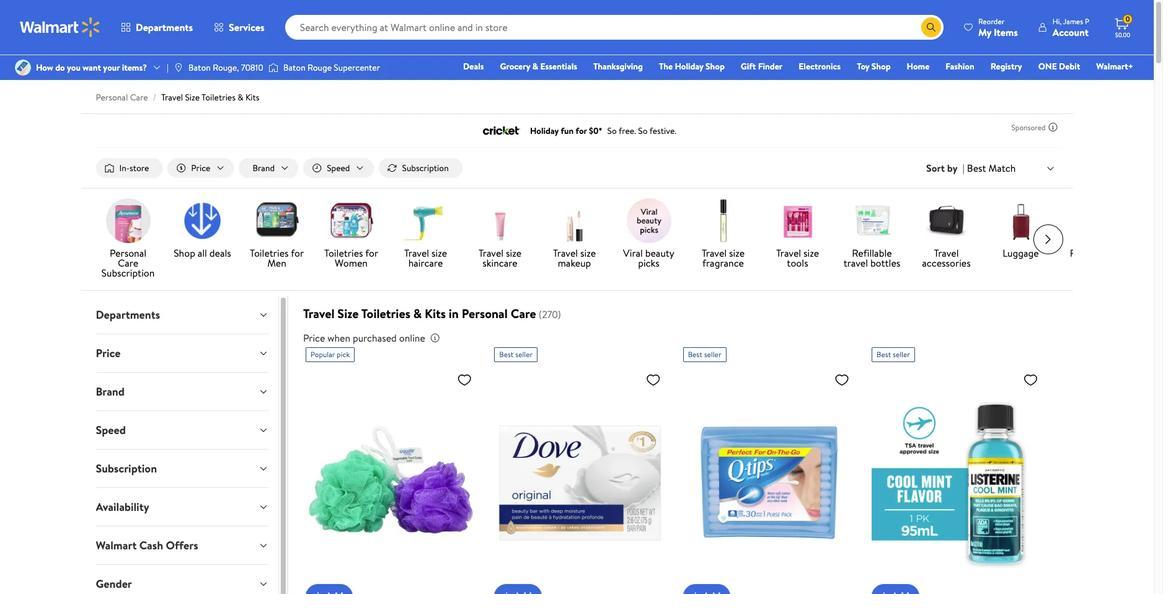 Task type: vqa. For each thing, say whether or not it's contained in the screenshot.
"size" in the Travel size tools
yes



Task type: describe. For each thing, give the bounding box(es) containing it.
1 vertical spatial price
[[303, 331, 325, 345]]

electronics
[[799, 60, 841, 73]]

gender tab
[[86, 565, 278, 594]]

toiletries inside toiletries for men
[[250, 246, 289, 260]]

walmart cash offers
[[96, 538, 198, 553]]

one debit link
[[1033, 60, 1086, 73]]

luggage link
[[989, 199, 1054, 261]]

walmart image
[[20, 17, 100, 37]]

toiletries inside the toiletries for women
[[324, 246, 363, 260]]

in-store button
[[96, 158, 163, 178]]

makeup
[[558, 256, 591, 270]]

bottles
[[871, 256, 901, 270]]

best for dove beauty bar original gentle skin cleanser more moisturizing than bar soap, 2.6 oz image
[[499, 349, 514, 360]]

baton rouge, 70810
[[188, 61, 263, 74]]

in-store
[[119, 162, 149, 174]]

first
[[1070, 246, 1090, 260]]

0 horizontal spatial size
[[185, 91, 200, 104]]

fashion link
[[941, 60, 980, 73]]

walmart+
[[1097, 60, 1134, 73]]

subscription inside subscription dropdown button
[[96, 461, 157, 476]]

1 vertical spatial &
[[238, 91, 244, 104]]

hi,
[[1053, 16, 1062, 26]]

home link
[[902, 60, 936, 73]]

my
[[979, 25, 992, 39]]

brand button inside sort and filter section element
[[239, 158, 298, 178]]

speed button inside sort and filter section element
[[303, 158, 374, 178]]

fashion
[[946, 60, 975, 73]]

match
[[989, 161, 1016, 175]]

best match
[[967, 161, 1016, 175]]

1 horizontal spatial size
[[338, 305, 359, 322]]

add to cart image for dove beauty bar original gentle skin cleanser more moisturizing than bar soap, 2.6 oz image
[[499, 589, 514, 594]]

refillable travel bottles
[[844, 246, 901, 270]]

speed tab
[[86, 411, 278, 449]]

toiletries for men
[[250, 246, 304, 270]]

kit
[[1109, 246, 1121, 260]]

travel size makeup link
[[542, 199, 607, 270]]

travel size tools
[[777, 246, 819, 270]]

deals link
[[458, 60, 490, 73]]

travel right /
[[161, 91, 183, 104]]

gift finder
[[741, 60, 783, 73]]

travel size makeup
[[553, 246, 596, 270]]

in
[[449, 305, 459, 322]]

departments inside departments popup button
[[136, 20, 193, 34]]

baton for baton rouge, 70810
[[188, 61, 211, 74]]

gender
[[96, 576, 132, 592]]

when
[[328, 331, 351, 345]]

items?
[[122, 61, 147, 74]]

online
[[399, 331, 425, 345]]

legal information image
[[430, 333, 440, 343]]

viral beauty picks link
[[617, 199, 681, 270]]

toiletries for women image
[[329, 199, 374, 243]]

how do you want your items?
[[36, 61, 147, 74]]

reorder
[[979, 16, 1005, 26]]

price when purchased online
[[303, 331, 425, 345]]

travel size skincare
[[479, 246, 522, 270]]

travel inside travel accessories
[[934, 246, 959, 260]]

the holiday shop
[[659, 60, 725, 73]]

the
[[659, 60, 673, 73]]

sponsored
[[1012, 122, 1046, 132]]

aid
[[1092, 246, 1107, 260]]

deals
[[463, 60, 484, 73]]

for for men
[[291, 246, 304, 260]]

walmart cash offers tab
[[86, 527, 278, 564]]

james
[[1064, 16, 1084, 26]]

travel size haircare link
[[394, 199, 458, 270]]

gift finder link
[[736, 60, 789, 73]]

travel for tools
[[777, 246, 801, 260]]

toiletries down baton rouge, 70810
[[202, 91, 236, 104]]

travel size fragrance link
[[691, 199, 756, 270]]

grocery & essentials
[[500, 60, 577, 73]]

travel size skincare image
[[478, 199, 523, 243]]

2 vertical spatial care
[[511, 305, 536, 322]]

walmart
[[96, 538, 137, 553]]

toiletries for women
[[324, 246, 378, 270]]

electronics link
[[793, 60, 847, 73]]

toy
[[857, 60, 870, 73]]

sort
[[927, 161, 945, 175]]

0 vertical spatial |
[[167, 61, 169, 74]]

travel for makeup
[[553, 246, 578, 260]]

luggage
[[1003, 246, 1039, 260]]

first aid kit link
[[1063, 199, 1128, 261]]

best inside best match 'popup button'
[[967, 161, 987, 175]]

viral beauty picks
[[623, 246, 675, 270]]

popular pick
[[311, 349, 350, 360]]

listerine cool mint antiseptic mouthwash for bad breath, 3.2 oz image
[[872, 367, 1044, 594]]

travel accessories link
[[915, 199, 979, 270]]

brand inside brand 'tab'
[[96, 384, 125, 400]]

subscription tab
[[86, 450, 278, 488]]

finder
[[758, 60, 783, 73]]

gender button
[[86, 565, 278, 594]]

price inside sort and filter section element
[[191, 162, 211, 174]]

add to favorites list, equate bath poufs, 2 ct image
[[457, 372, 472, 388]]

supercenter
[[334, 61, 380, 74]]

subscription inside personal care subscription link
[[101, 266, 155, 280]]

toiletries for men image
[[255, 199, 299, 243]]

tools
[[787, 256, 809, 270]]

women
[[335, 256, 368, 270]]

70810
[[241, 61, 263, 74]]

best seller for q-tips cotton swabs, 30 count image
[[688, 349, 722, 360]]

refillable travel bottles link
[[840, 199, 905, 270]]

all
[[198, 246, 207, 260]]

0 horizontal spatial shop
[[174, 246, 195, 260]]

 image for baton
[[174, 63, 184, 73]]

thanksgiving link
[[588, 60, 649, 73]]

add to cart image for equate bath poufs, 2 ct image
[[311, 589, 326, 594]]

deals
[[210, 246, 231, 260]]

haircare
[[409, 256, 443, 270]]

seller for listerine cool mint antiseptic mouthwash for bad breath, 3.2 oz image
[[893, 349, 910, 360]]

account
[[1053, 25, 1089, 39]]

speed inside sort and filter section element
[[327, 162, 350, 174]]

sort and filter section element
[[81, 148, 1073, 188]]

departments button
[[110, 12, 204, 42]]

brand inside sort and filter section element
[[253, 162, 275, 174]]

hi, james p account
[[1053, 16, 1090, 39]]

first aid kit
[[1070, 246, 1121, 260]]

travel size tools link
[[766, 199, 830, 270]]

size for fragrance
[[729, 246, 745, 260]]

brand tab
[[86, 373, 278, 411]]

availability tab
[[86, 488, 278, 526]]

travel size fragrance
[[702, 246, 745, 270]]

size for skincare
[[506, 246, 522, 260]]



Task type: locate. For each thing, give the bounding box(es) containing it.
viral beauty picks image
[[627, 199, 671, 243]]

0
[[1126, 14, 1131, 24]]

shop right the holiday
[[706, 60, 725, 73]]

subscription button
[[379, 158, 463, 178]]

& right grocery
[[533, 60, 538, 73]]

1 vertical spatial brand button
[[86, 373, 278, 411]]

3 best seller from the left
[[877, 349, 910, 360]]

baton left rouge,
[[188, 61, 211, 74]]

travel for fragrance
[[702, 246, 727, 260]]

shop right "toy"
[[872, 60, 891, 73]]

size inside the travel size haircare
[[432, 246, 447, 260]]

kits left in
[[425, 305, 446, 322]]

next slide for chipmodulewithimages list image
[[1034, 225, 1063, 254]]

brand button up toiletries for men image
[[239, 158, 298, 178]]

add to favorites list, dove beauty bar original gentle skin cleanser more moisturizing than bar soap, 2.6 oz image
[[646, 372, 661, 388]]

2 for from the left
[[365, 246, 378, 260]]

travel size haircare image
[[403, 199, 448, 243]]

3 size from the left
[[581, 246, 596, 260]]

0 horizontal spatial price
[[96, 346, 121, 361]]

shop
[[706, 60, 725, 73], [872, 60, 891, 73], [174, 246, 195, 260]]

0 horizontal spatial &
[[238, 91, 244, 104]]

size down travel size fragrance image
[[729, 246, 745, 260]]

2 vertical spatial subscription
[[96, 461, 157, 476]]

accessories
[[922, 256, 971, 270]]

& inside grocery & essentials link
[[533, 60, 538, 73]]

subscription up travel size haircare image
[[402, 162, 449, 174]]

travel for toiletries
[[303, 305, 335, 322]]

travel down travel accessories image
[[934, 246, 959, 260]]

0 horizontal spatial seller
[[516, 349, 533, 360]]

0 horizontal spatial kits
[[246, 91, 260, 104]]

care left (270)
[[511, 305, 536, 322]]

travel inside travel size skincare
[[479, 246, 504, 260]]

1 horizontal spatial for
[[365, 246, 378, 260]]

subscription inside subscription button
[[402, 162, 449, 174]]

travel up when
[[303, 305, 335, 322]]

travel down travel size skincare "image"
[[479, 246, 504, 260]]

shop all deals
[[174, 246, 231, 260]]

1 vertical spatial size
[[338, 305, 359, 322]]

0 vertical spatial size
[[185, 91, 200, 104]]

rouge
[[308, 61, 332, 74]]

care inside personal care subscription
[[118, 256, 138, 270]]

(270)
[[539, 308, 561, 321]]

care for /
[[130, 91, 148, 104]]

add to favorites list, q-tips cotton swabs, 30 count image
[[835, 372, 850, 388]]

speed button up subscription dropdown button
[[86, 411, 278, 449]]

dove beauty bar original gentle skin cleanser more moisturizing than bar soap, 2.6 oz image
[[495, 367, 666, 594]]

2 horizontal spatial &
[[533, 60, 538, 73]]

Search search field
[[285, 15, 944, 40]]

you
[[67, 61, 81, 74]]

1 horizontal spatial  image
[[174, 63, 184, 73]]

travel accessories
[[922, 246, 971, 270]]

5 size from the left
[[804, 246, 819, 260]]

| right by
[[963, 161, 965, 175]]

best seller
[[499, 349, 533, 360], [688, 349, 722, 360], [877, 349, 910, 360]]

travel for haircare
[[404, 246, 429, 260]]

personal for personal care subscription
[[110, 246, 146, 260]]

travel inside the travel size haircare
[[404, 246, 429, 260]]

 image left 'how'
[[15, 60, 31, 76]]

care for subscription
[[118, 256, 138, 270]]

refillable
[[852, 246, 892, 260]]

travel
[[161, 91, 183, 104], [404, 246, 429, 260], [479, 246, 504, 260], [553, 246, 578, 260], [702, 246, 727, 260], [777, 246, 801, 260], [934, 246, 959, 260], [303, 305, 335, 322]]

registry
[[991, 60, 1023, 73]]

travel
[[844, 256, 868, 270]]

how
[[36, 61, 53, 74]]

kits down the '70810'
[[246, 91, 260, 104]]

men
[[267, 256, 286, 270]]

0 vertical spatial subscription
[[402, 162, 449, 174]]

popular
[[311, 349, 335, 360]]

size for haircare
[[432, 246, 447, 260]]

luggage image
[[999, 199, 1044, 243]]

2 vertical spatial price
[[96, 346, 121, 361]]

thanksgiving
[[594, 60, 643, 73]]

0 vertical spatial price
[[191, 162, 211, 174]]

subscription down personal care subscriptions image
[[101, 266, 155, 280]]

search icon image
[[927, 22, 937, 32]]

toiletries down toiletries for men image
[[250, 246, 289, 260]]

size inside travel size skincare
[[506, 246, 522, 260]]

1 for from the left
[[291, 246, 304, 260]]

size down travel size haircare image
[[432, 246, 447, 260]]

travel accessories image
[[924, 199, 969, 243]]

for inside the toiletries for women
[[365, 246, 378, 260]]

for down toiletries for women image
[[365, 246, 378, 260]]

0 horizontal spatial speed button
[[86, 411, 278, 449]]

1 vertical spatial subscription
[[101, 266, 155, 280]]

1 horizontal spatial best seller
[[688, 349, 722, 360]]

travel size toiletries & kits link
[[161, 91, 260, 104]]

debit
[[1059, 60, 1081, 73]]

1 vertical spatial |
[[963, 161, 965, 175]]

price button inside sort and filter section element
[[168, 158, 234, 178]]

add to cart image for listerine cool mint antiseptic mouthwash for bad breath, 3.2 oz image
[[877, 589, 892, 594]]

size inside travel size tools
[[804, 246, 819, 260]]

$0.00
[[1116, 30, 1131, 39]]

for
[[291, 246, 304, 260], [365, 246, 378, 260]]

2 vertical spatial personal
[[462, 305, 508, 322]]

travel inside travel size makeup
[[553, 246, 578, 260]]

toiletries down toiletries for women image
[[324, 246, 363, 260]]

1 seller from the left
[[516, 349, 533, 360]]

personal down personal care subscriptions image
[[110, 246, 146, 260]]

| inside sort and filter section element
[[963, 161, 965, 175]]

price inside price tab
[[96, 346, 121, 361]]

travel down travel size haircare image
[[404, 246, 429, 260]]

viral
[[623, 246, 643, 260]]

2 baton from the left
[[283, 61, 306, 74]]

 image up personal care / travel size toiletries & kits
[[174, 63, 184, 73]]

travel inside travel size tools
[[777, 246, 801, 260]]

1 vertical spatial kits
[[425, 305, 446, 322]]

services button
[[204, 12, 275, 42]]

travel size fragrance image
[[701, 199, 746, 243]]

size for tools
[[804, 246, 819, 260]]

personal inside personal care subscription
[[110, 246, 146, 260]]

holiday
[[675, 60, 704, 73]]

add to cart image for q-tips cotton swabs, 30 count image
[[688, 589, 703, 594]]

personal care / travel size toiletries & kits
[[96, 91, 260, 104]]

cash
[[139, 538, 163, 553]]

baton rouge supercenter
[[283, 61, 380, 74]]

0 vertical spatial price button
[[168, 158, 234, 178]]

best match button
[[965, 160, 1058, 176]]

0 vertical spatial speed button
[[303, 158, 374, 178]]

clear search field text image
[[907, 22, 917, 32]]

best seller for dove beauty bar original gentle skin cleanser more moisturizing than bar soap, 2.6 oz image
[[499, 349, 533, 360]]

2 vertical spatial &
[[414, 305, 422, 322]]

size for makeup
[[581, 246, 596, 260]]

price button down departments "tab"
[[86, 334, 278, 372]]

0 vertical spatial kits
[[246, 91, 260, 104]]

 image
[[268, 61, 278, 74]]

best for listerine cool mint antiseptic mouthwash for bad breath, 3.2 oz image
[[877, 349, 891, 360]]

care left /
[[130, 91, 148, 104]]

personal care subscription link
[[96, 199, 160, 280]]

1 horizontal spatial baton
[[283, 61, 306, 74]]

travel size skincare link
[[468, 199, 532, 270]]

size up when
[[338, 305, 359, 322]]

1 vertical spatial care
[[118, 256, 138, 270]]

add to cart image
[[311, 589, 326, 594], [499, 589, 514, 594], [688, 589, 703, 594], [877, 589, 892, 594]]

best for q-tips cotton swabs, 30 count image
[[688, 349, 703, 360]]

travel inside travel size fragrance
[[702, 246, 727, 260]]

size inside travel size makeup
[[581, 246, 596, 260]]

0 horizontal spatial speed
[[96, 422, 126, 438]]

toiletries
[[202, 91, 236, 104], [250, 246, 289, 260], [324, 246, 363, 260], [361, 305, 411, 322]]

2 horizontal spatial best seller
[[877, 349, 910, 360]]

grocery
[[500, 60, 531, 73]]

registry link
[[985, 60, 1028, 73]]

1 vertical spatial price button
[[86, 334, 278, 372]]

departments tab
[[86, 296, 278, 334]]

travel size makeup image
[[552, 199, 597, 243]]

3 add to cart image from the left
[[688, 589, 703, 594]]

seller for q-tips cotton swabs, 30 count image
[[704, 349, 722, 360]]

baton left rouge
[[283, 61, 306, 74]]

price button up shop all deals image
[[168, 158, 234, 178]]

one
[[1039, 60, 1057, 73]]

size
[[185, 91, 200, 104], [338, 305, 359, 322]]

q-tips cotton swabs, 30 count image
[[683, 367, 855, 594]]

your
[[103, 61, 120, 74]]

gift
[[741, 60, 756, 73]]

best seller for listerine cool mint antiseptic mouthwash for bad breath, 3.2 oz image
[[877, 349, 910, 360]]

0 horizontal spatial baton
[[188, 61, 211, 74]]

travel down travel size makeup image
[[553, 246, 578, 260]]

services
[[229, 20, 265, 34]]

one debit
[[1039, 60, 1081, 73]]

subscription
[[402, 162, 449, 174], [101, 266, 155, 280], [96, 461, 157, 476]]

1 horizontal spatial speed
[[327, 162, 350, 174]]

for for women
[[365, 246, 378, 260]]

2 horizontal spatial seller
[[893, 349, 910, 360]]

2 best seller from the left
[[688, 349, 722, 360]]

sort by |
[[927, 161, 965, 175]]

size inside travel size fragrance
[[729, 246, 745, 260]]

2 horizontal spatial price
[[303, 331, 325, 345]]

add to favorites list, listerine cool mint antiseptic mouthwash for bad breath, 3.2 oz image
[[1024, 372, 1039, 388]]

availability button
[[86, 488, 278, 526]]

0 vertical spatial departments
[[136, 20, 193, 34]]

1 horizontal spatial price
[[191, 162, 211, 174]]

personal for personal care / travel size toiletries & kits
[[96, 91, 128, 104]]

grocery & essentials link
[[495, 60, 583, 73]]

1 horizontal spatial brand
[[253, 162, 275, 174]]

care
[[130, 91, 148, 104], [118, 256, 138, 270], [511, 305, 536, 322]]

home
[[907, 60, 930, 73]]

size down travel size makeup image
[[581, 246, 596, 260]]

| up personal care / travel size toiletries & kits
[[167, 61, 169, 74]]

&
[[533, 60, 538, 73], [238, 91, 244, 104], [414, 305, 422, 322]]

0 $0.00
[[1116, 14, 1131, 39]]

walmart+ link
[[1091, 60, 1139, 73]]

2 size from the left
[[506, 246, 522, 260]]

equate bath poufs, 2 ct image
[[306, 367, 477, 594]]

items
[[994, 25, 1018, 39]]

for right 'men'
[[291, 246, 304, 260]]

refillable travel bottles image
[[850, 199, 895, 243]]

0 horizontal spatial brand
[[96, 384, 125, 400]]

rouge,
[[213, 61, 239, 74]]

toiletries for men link
[[245, 199, 309, 270]]

size down travel size tools 'image'
[[804, 246, 819, 260]]

2 horizontal spatial shop
[[872, 60, 891, 73]]

speed button up toiletries for women image
[[303, 158, 374, 178]]

availability
[[96, 499, 149, 515]]

personal care subscription
[[101, 246, 155, 280]]

1 vertical spatial brand
[[96, 384, 125, 400]]

1 horizontal spatial shop
[[706, 60, 725, 73]]

3 seller from the left
[[893, 349, 910, 360]]

travel for skincare
[[479, 246, 504, 260]]

seller
[[516, 349, 533, 360], [704, 349, 722, 360], [893, 349, 910, 360]]

picks
[[638, 256, 660, 270]]

personal down 'your' in the left of the page
[[96, 91, 128, 104]]

1 horizontal spatial seller
[[704, 349, 722, 360]]

4 add to cart image from the left
[[877, 589, 892, 594]]

price tab
[[86, 334, 278, 372]]

travel down travel size fragrance image
[[702, 246, 727, 260]]

1 horizontal spatial speed button
[[303, 158, 374, 178]]

personal care subscriptions image
[[106, 199, 150, 243]]

& up the online
[[414, 305, 422, 322]]

0 horizontal spatial for
[[291, 246, 304, 260]]

for inside toiletries for men
[[291, 246, 304, 260]]

travel size tools image
[[776, 199, 820, 243]]

baton for baton rouge supercenter
[[283, 61, 306, 74]]

1 horizontal spatial |
[[963, 161, 965, 175]]

0 vertical spatial brand
[[253, 162, 275, 174]]

1 vertical spatial speed button
[[86, 411, 278, 449]]

skincare
[[483, 256, 518, 270]]

ad disclaimer and feedback for skylinedisplayad image
[[1049, 122, 1058, 132]]

0 horizontal spatial |
[[167, 61, 169, 74]]

shop all deals image
[[180, 199, 225, 243]]

seller for dove beauty bar original gentle skin cleanser more moisturizing than bar soap, 2.6 oz image
[[516, 349, 533, 360]]

 image
[[15, 60, 31, 76], [174, 63, 184, 73]]

0 horizontal spatial best seller
[[499, 349, 533, 360]]

subscription up availability
[[96, 461, 157, 476]]

walmart cash offers button
[[86, 527, 278, 564]]

0 vertical spatial brand button
[[239, 158, 298, 178]]

by
[[948, 161, 958, 175]]

1 best seller from the left
[[499, 349, 533, 360]]

toy shop link
[[852, 60, 897, 73]]

departments up items?
[[136, 20, 193, 34]]

personal care link
[[96, 91, 148, 104]]

0 horizontal spatial  image
[[15, 60, 31, 76]]

1 add to cart image from the left
[[311, 589, 326, 594]]

1 horizontal spatial kits
[[425, 305, 446, 322]]

shop left all
[[174, 246, 195, 260]]

fragrance
[[703, 256, 744, 270]]

Walmart Site-Wide search field
[[285, 15, 944, 40]]

& down the '70810'
[[238, 91, 244, 104]]

care down personal care subscriptions image
[[118, 256, 138, 270]]

1 vertical spatial speed
[[96, 422, 126, 438]]

in-
[[119, 162, 130, 174]]

baton
[[188, 61, 211, 74], [283, 61, 306, 74]]

1 size from the left
[[432, 246, 447, 260]]

4 size from the left
[[729, 246, 745, 260]]

the holiday shop link
[[654, 60, 731, 73]]

departments down personal care subscription on the left top of the page
[[96, 307, 160, 323]]

1 vertical spatial personal
[[110, 246, 146, 260]]

toiletries for women link
[[319, 199, 384, 270]]

speed
[[327, 162, 350, 174], [96, 422, 126, 438]]

2 seller from the left
[[704, 349, 722, 360]]

0 vertical spatial speed
[[327, 162, 350, 174]]

toiletries up the purchased
[[361, 305, 411, 322]]

2 add to cart image from the left
[[499, 589, 514, 594]]

 image for how
[[15, 60, 31, 76]]

0 vertical spatial &
[[533, 60, 538, 73]]

1 horizontal spatial &
[[414, 305, 422, 322]]

0 vertical spatial personal
[[96, 91, 128, 104]]

brand button up speed tab
[[86, 373, 278, 411]]

0 vertical spatial care
[[130, 91, 148, 104]]

speed inside speed tab
[[96, 422, 126, 438]]

departments
[[136, 20, 193, 34], [96, 307, 160, 323]]

departments inside departments dropdown button
[[96, 307, 160, 323]]

size right /
[[185, 91, 200, 104]]

brand
[[253, 162, 275, 174], [96, 384, 125, 400]]

shop all deals link
[[170, 199, 235, 261]]

personal right in
[[462, 305, 508, 322]]

travel down travel size tools 'image'
[[777, 246, 801, 260]]

want
[[83, 61, 101, 74]]

size down travel size skincare "image"
[[506, 246, 522, 260]]

1 baton from the left
[[188, 61, 211, 74]]

1 vertical spatial departments
[[96, 307, 160, 323]]



